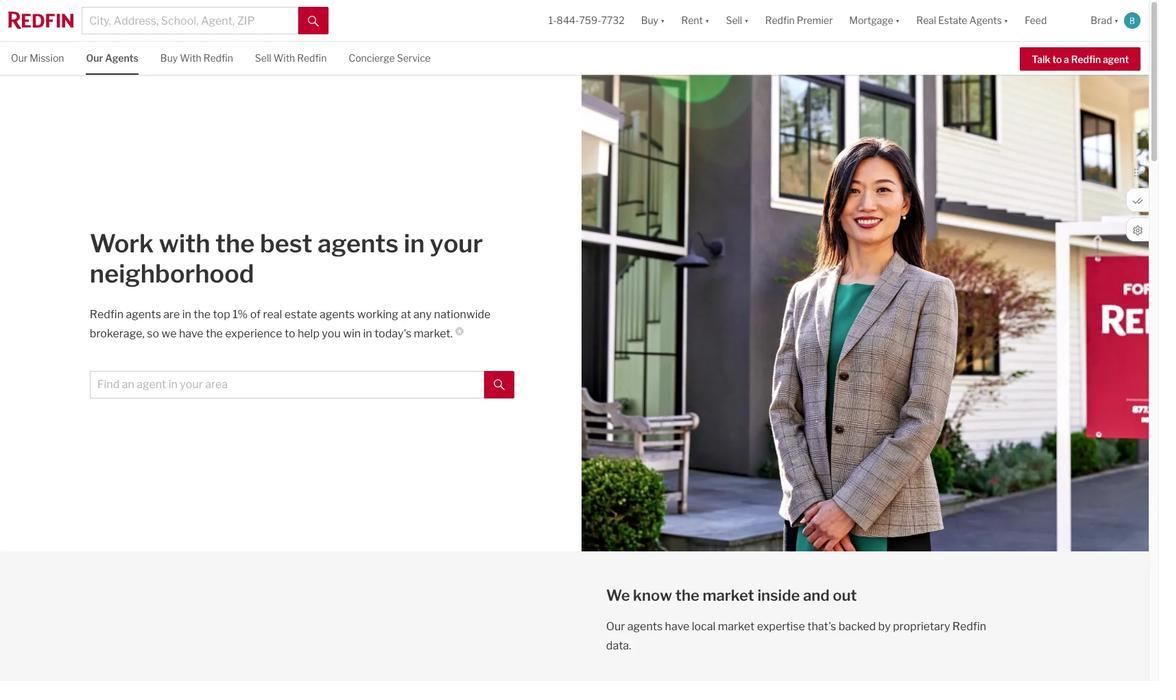 Task type: describe. For each thing, give the bounding box(es) containing it.
work with the best agents in your neighborhood
[[90, 228, 483, 288]]

▾ for sell ▾
[[744, 15, 749, 26]]

of
[[250, 308, 261, 321]]

and
[[803, 586, 830, 604]]

sell with redfin link
[[255, 42, 327, 73]]

rent
[[681, 15, 703, 26]]

feed
[[1025, 15, 1047, 26]]

rent ▾ button
[[681, 0, 709, 41]]

local
[[692, 620, 716, 633]]

buy for buy ▾
[[641, 15, 658, 26]]

mortgage ▾
[[849, 15, 900, 26]]

mission
[[30, 52, 64, 64]]

sell for sell with redfin
[[255, 52, 271, 64]]

redfin inside redfin premier button
[[765, 15, 795, 26]]

agents inside "link"
[[969, 15, 1002, 26]]

estate
[[938, 15, 967, 26]]

experience
[[225, 327, 282, 340]]

real estate agents ▾
[[916, 15, 1008, 26]]

have inside our agents have local market expertise that's backed by proprietary redfin data.
[[665, 620, 689, 633]]

buy ▾ button
[[633, 0, 673, 41]]

talk to a redfin agent button
[[1020, 47, 1141, 70]]

a
[[1064, 53, 1069, 65]]

redfin inside buy with redfin link
[[204, 52, 233, 64]]

redfin inside the redfin agents are in the top 1% of real estate agents working at any nationwide brokerage, so we have the experience to help you win in today's market.
[[90, 308, 124, 321]]

know
[[633, 586, 672, 604]]

our mission link
[[11, 42, 64, 73]]

▾ for mortgage ▾
[[895, 15, 900, 26]]

7732
[[601, 15, 625, 26]]

concierge
[[349, 52, 395, 64]]

0 vertical spatial market
[[703, 586, 754, 604]]

proprietary
[[893, 620, 950, 633]]

premier
[[797, 15, 833, 26]]

nationwide
[[434, 308, 491, 321]]

service
[[397, 52, 431, 64]]

the down top
[[206, 327, 223, 340]]

submit search image for the find an agent in your area search field
[[493, 379, 504, 390]]

redfin premier button
[[757, 0, 841, 41]]

brad ▾
[[1091, 15, 1119, 26]]

help
[[298, 327, 320, 340]]

buy with redfin link
[[160, 42, 233, 73]]

buy ▾ button
[[641, 0, 665, 41]]

you
[[322, 327, 341, 340]]

our agents have local market expertise that's backed by proprietary redfin data.
[[606, 620, 986, 652]]

so
[[147, 327, 159, 340]]

are
[[163, 308, 180, 321]]

work
[[90, 228, 154, 258]]

our for our agents have local market expertise that's backed by proprietary redfin data.
[[606, 620, 625, 633]]

estate
[[284, 308, 317, 321]]

real
[[916, 15, 936, 26]]

agent
[[1103, 53, 1129, 65]]

brad
[[1091, 15, 1112, 26]]

talk
[[1032, 53, 1050, 65]]

0 horizontal spatial agents
[[105, 52, 138, 64]]

buy with redfin
[[160, 52, 233, 64]]

that's
[[807, 620, 836, 633]]

top
[[213, 308, 230, 321]]

data.
[[606, 639, 631, 652]]

concierge service
[[349, 52, 431, 64]]

1-844-759-7732 link
[[548, 15, 625, 26]]

rent ▾ button
[[673, 0, 718, 41]]

feed button
[[1017, 0, 1082, 41]]

our mission
[[11, 52, 64, 64]]

user photo image
[[1124, 12, 1141, 29]]

redfin inside sell with redfin link
[[297, 52, 327, 64]]



Task type: vqa. For each thing, say whether or not it's contained in the screenshot.
"Rent" at the top
yes



Task type: locate. For each thing, give the bounding box(es) containing it.
to inside the redfin agents are in the top 1% of real estate agents working at any nationwide brokerage, so we have the experience to help you win in today's market.
[[285, 327, 295, 340]]

market.
[[414, 327, 453, 340]]

at
[[401, 308, 411, 321]]

1%
[[233, 308, 248, 321]]

0 vertical spatial buy
[[641, 15, 658, 26]]

sell for sell ▾
[[726, 15, 742, 26]]

0 horizontal spatial our
[[11, 52, 28, 64]]

agents inside our agents have local market expertise that's backed by proprietary redfin data.
[[627, 620, 663, 633]]

your
[[430, 228, 483, 258]]

0 vertical spatial agents
[[969, 15, 1002, 26]]

844-
[[557, 15, 579, 26]]

with
[[159, 228, 210, 258]]

sell right the rent ▾
[[726, 15, 742, 26]]

brokerage,
[[90, 327, 145, 340]]

in right win
[[363, 327, 372, 340]]

redfin left concierge
[[297, 52, 327, 64]]

0 vertical spatial sell
[[726, 15, 742, 26]]

we
[[161, 327, 177, 340]]

1 horizontal spatial our
[[86, 52, 103, 64]]

0 vertical spatial have
[[179, 327, 203, 340]]

mortgage
[[849, 15, 893, 26]]

▾
[[660, 15, 665, 26], [705, 15, 709, 26], [744, 15, 749, 26], [895, 15, 900, 26], [1004, 15, 1008, 26], [1114, 15, 1119, 26]]

759-
[[579, 15, 601, 26]]

submit search image for city, address, school, agent, zip search box
[[308, 16, 319, 27]]

redfin right the proprietary
[[953, 620, 986, 633]]

concierge service link
[[349, 42, 431, 73]]

with
[[180, 52, 201, 64], [273, 52, 295, 64]]

rent ▾
[[681, 15, 709, 26]]

our inside our mission link
[[11, 52, 28, 64]]

win
[[343, 327, 361, 340]]

▾ right the rent ▾
[[744, 15, 749, 26]]

to
[[1052, 53, 1062, 65], [285, 327, 295, 340]]

market up local
[[703, 586, 754, 604]]

redfin left the premier
[[765, 15, 795, 26]]

mortgage ▾ button
[[841, 0, 908, 41]]

in left "your"
[[404, 228, 425, 258]]

mortgage ▾ button
[[849, 0, 900, 41]]

our
[[11, 52, 28, 64], [86, 52, 103, 64], [606, 620, 625, 633]]

0 horizontal spatial buy
[[160, 52, 178, 64]]

out
[[833, 586, 857, 604]]

buy down city, address, school, agent, zip search box
[[160, 52, 178, 64]]

our up data.
[[606, 620, 625, 633]]

neighborhood
[[90, 258, 254, 288]]

0 horizontal spatial sell
[[255, 52, 271, 64]]

redfin inside talk to a redfin agent 'button'
[[1071, 53, 1101, 65]]

0 vertical spatial to
[[1052, 53, 1062, 65]]

sell right buy with redfin
[[255, 52, 271, 64]]

1 ▾ from the left
[[660, 15, 665, 26]]

have inside the redfin agents are in the top 1% of real estate agents working at any nationwide brokerage, so we have the experience to help you win in today's market.
[[179, 327, 203, 340]]

sell inside dropdown button
[[726, 15, 742, 26]]

the right with
[[215, 228, 255, 258]]

expertise
[[757, 620, 805, 633]]

we
[[606, 586, 630, 604]]

our for our mission
[[11, 52, 28, 64]]

1 horizontal spatial to
[[1052, 53, 1062, 65]]

redfin agents are in the top 1% of real estate agents working at any nationwide brokerage, so we have the experience to help you win in today's market.
[[90, 308, 491, 340]]

real estate agents ▾ link
[[916, 0, 1008, 41]]

to left the a
[[1052, 53, 1062, 65]]

1 vertical spatial agents
[[105, 52, 138, 64]]

▾ for rent ▾
[[705, 15, 709, 26]]

with for sell
[[273, 52, 295, 64]]

talk to a redfin agent
[[1032, 53, 1129, 65]]

5 ▾ from the left
[[1004, 15, 1008, 26]]

our inside the "our agents" link
[[86, 52, 103, 64]]

backed
[[839, 620, 876, 633]]

market down we know the market inside and out
[[718, 620, 755, 633]]

buy ▾
[[641, 15, 665, 26]]

2 ▾ from the left
[[705, 15, 709, 26]]

to inside 'button'
[[1052, 53, 1062, 65]]

6 ▾ from the left
[[1114, 15, 1119, 26]]

1 horizontal spatial have
[[665, 620, 689, 633]]

a redfin agent image
[[581, 75, 1149, 551]]

1-
[[548, 15, 557, 26]]

0 horizontal spatial in
[[182, 308, 191, 321]]

sell ▾
[[726, 15, 749, 26]]

▾ right brad
[[1114, 15, 1119, 26]]

we know the market inside and out
[[606, 586, 857, 604]]

4 ▾ from the left
[[895, 15, 900, 26]]

0 horizontal spatial submit search image
[[308, 16, 319, 27]]

in right are
[[182, 308, 191, 321]]

1 horizontal spatial agents
[[969, 15, 1002, 26]]

1 horizontal spatial with
[[273, 52, 295, 64]]

inside
[[757, 586, 800, 604]]

our left mission
[[11, 52, 28, 64]]

1 vertical spatial in
[[182, 308, 191, 321]]

our inside our agents have local market expertise that's backed by proprietary redfin data.
[[606, 620, 625, 633]]

City, Address, School, Agent, ZIP search field
[[82, 7, 298, 34]]

the right 'know'
[[675, 586, 699, 604]]

agents
[[318, 228, 399, 258], [126, 308, 161, 321], [320, 308, 355, 321], [627, 620, 663, 633]]

our agents link
[[86, 42, 138, 73]]

buy inside buy with redfin link
[[160, 52, 178, 64]]

real
[[263, 308, 282, 321]]

1 horizontal spatial in
[[363, 327, 372, 340]]

redfin premier
[[765, 15, 833, 26]]

sell with redfin
[[255, 52, 327, 64]]

redfin down city, address, school, agent, zip search box
[[204, 52, 233, 64]]

have left local
[[665, 620, 689, 633]]

0 horizontal spatial with
[[180, 52, 201, 64]]

with for buy
[[180, 52, 201, 64]]

sell ▾ button
[[726, 0, 749, 41]]

the inside work with the best agents in your neighborhood
[[215, 228, 255, 258]]

agents inside work with the best agents in your neighborhood
[[318, 228, 399, 258]]

the left top
[[194, 308, 211, 321]]

1 vertical spatial have
[[665, 620, 689, 633]]

redfin up brokerage,
[[90, 308, 124, 321]]

working
[[357, 308, 398, 321]]

disclaimer image
[[455, 327, 464, 335]]

Find an agent in your area search field
[[90, 371, 484, 398]]

in
[[404, 228, 425, 258], [182, 308, 191, 321], [363, 327, 372, 340]]

in inside work with the best agents in your neighborhood
[[404, 228, 425, 258]]

buy for buy with redfin
[[160, 52, 178, 64]]

submit search image
[[308, 16, 319, 27], [493, 379, 504, 390]]

▾ for brad ▾
[[1114, 15, 1119, 26]]

buy right the 7732
[[641, 15, 658, 26]]

best
[[260, 228, 312, 258]]

have right we
[[179, 327, 203, 340]]

2 vertical spatial in
[[363, 327, 372, 340]]

1 horizontal spatial sell
[[726, 15, 742, 26]]

1 vertical spatial submit search image
[[493, 379, 504, 390]]

0 horizontal spatial have
[[179, 327, 203, 340]]

▾ right rent
[[705, 15, 709, 26]]

redfin
[[765, 15, 795, 26], [204, 52, 233, 64], [297, 52, 327, 64], [1071, 53, 1101, 65], [90, 308, 124, 321], [953, 620, 986, 633]]

redfin inside our agents have local market expertise that's backed by proprietary redfin data.
[[953, 620, 986, 633]]

0 horizontal spatial to
[[285, 327, 295, 340]]

▾ for buy ▾
[[660, 15, 665, 26]]

sell ▾ button
[[718, 0, 757, 41]]

our right mission
[[86, 52, 103, 64]]

1 horizontal spatial buy
[[641, 15, 658, 26]]

our for our agents
[[86, 52, 103, 64]]

1 vertical spatial to
[[285, 327, 295, 340]]

real estate agents ▾ button
[[908, 0, 1017, 41]]

any
[[413, 308, 432, 321]]

redfin right the a
[[1071, 53, 1101, 65]]

market inside our agents have local market expertise that's backed by proprietary redfin data.
[[718, 620, 755, 633]]

our agents
[[86, 52, 138, 64]]

by
[[878, 620, 891, 633]]

0 vertical spatial submit search image
[[308, 16, 319, 27]]

2 with from the left
[[273, 52, 295, 64]]

to left help
[[285, 327, 295, 340]]

today's
[[375, 327, 411, 340]]

1 vertical spatial market
[[718, 620, 755, 633]]

▾ inside "link"
[[1004, 15, 1008, 26]]

sell
[[726, 15, 742, 26], [255, 52, 271, 64]]

3 ▾ from the left
[[744, 15, 749, 26]]

1 vertical spatial sell
[[255, 52, 271, 64]]

1 vertical spatial buy
[[160, 52, 178, 64]]

▾ right the mortgage
[[895, 15, 900, 26]]

agents
[[969, 15, 1002, 26], [105, 52, 138, 64]]

market
[[703, 586, 754, 604], [718, 620, 755, 633]]

1 with from the left
[[180, 52, 201, 64]]

the
[[215, 228, 255, 258], [194, 308, 211, 321], [206, 327, 223, 340], [675, 586, 699, 604]]

2 horizontal spatial our
[[606, 620, 625, 633]]

2 horizontal spatial in
[[404, 228, 425, 258]]

1-844-759-7732
[[548, 15, 625, 26]]

▾ left feed
[[1004, 15, 1008, 26]]

0 vertical spatial in
[[404, 228, 425, 258]]

buy inside buy ▾ dropdown button
[[641, 15, 658, 26]]

have
[[179, 327, 203, 340], [665, 620, 689, 633]]

1 horizontal spatial submit search image
[[493, 379, 504, 390]]

▾ left rent
[[660, 15, 665, 26]]



